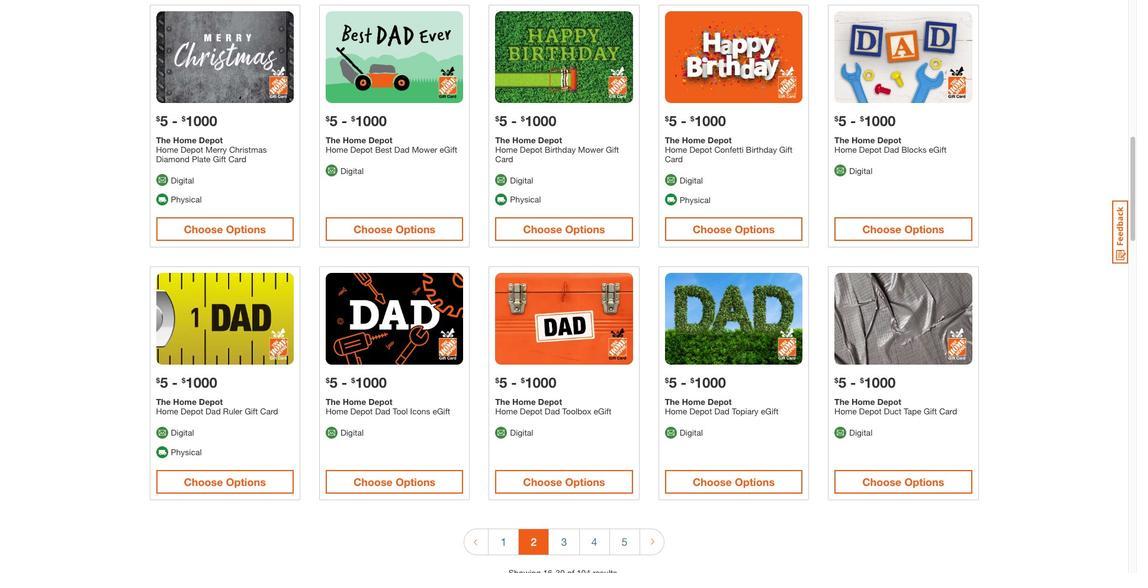 Task type: vqa. For each thing, say whether or not it's contained in the screenshot.
Home Depot Dad Toolbox eGift The
yes



Task type: describe. For each thing, give the bounding box(es) containing it.
egift for the home depot home depot dad topiary egift
[[761, 407, 779, 417]]

home depot merry christmas diamond plate gift card image
[[156, 11, 294, 103]]

gift inside the home depot home depot merry christmas diamond plate gift card
[[213, 154, 226, 164]]

home depot dad topiary egift image
[[665, 273, 803, 365]]

physical image for the home depot home depot confetti birthday gift card
[[665, 194, 677, 205]]

dad for the home depot home depot dad blocks egift
[[884, 144, 899, 154]]

gift for the home depot home depot birthday mower gift card
[[606, 144, 619, 154]]

feedback link image
[[1112, 200, 1128, 264]]

digital down the home depot home depot dad tool icons egift at the left of page
[[341, 428, 364, 438]]

home depot birthday mower gift card image
[[495, 11, 633, 103]]

- for the home depot home depot dad toolbox egift
[[511, 375, 517, 391]]

3 link
[[549, 530, 579, 555]]

dad for the home depot home depot dad ruler gift card
[[206, 407, 221, 417]]

digital down the home depot home depot dad ruler gift card
[[171, 428, 194, 438]]

the for home depot dad toolbox egift
[[495, 397, 510, 407]]

egift for the home depot home depot dad toolbox egift
[[594, 407, 612, 417]]

choose for tape
[[863, 476, 902, 489]]

digital down the home depot home depot confetti birthday gift card
[[680, 175, 703, 185]]

1000 for toolbox
[[525, 375, 557, 391]]

choose options for tool
[[354, 476, 436, 489]]

5 for the home depot home depot birthday mower gift card
[[499, 112, 507, 129]]

digital image for the home depot home depot dad blocks egift
[[835, 165, 847, 177]]

confetti
[[715, 144, 744, 154]]

home depot dad tool icons egift image
[[326, 273, 463, 365]]

options for tool
[[396, 476, 436, 489]]

physical for the home depot home depot merry christmas diamond plate gift card
[[171, 195, 202, 205]]

the home depot home depot merry christmas diamond plate gift card
[[156, 135, 267, 164]]

the home depot home depot dad ruler gift card
[[156, 397, 278, 417]]

choose options button for dad
[[326, 218, 463, 241]]

$ 5 - $ 1000 for the home depot home depot merry christmas diamond plate gift card
[[156, 112, 217, 129]]

gift for the home depot home depot dad ruler gift card
[[245, 407, 258, 417]]

choose options for topiary
[[693, 476, 775, 489]]

the for home depot birthday mower gift card
[[495, 135, 510, 145]]

dad for the home depot home depot dad toolbox egift
[[545, 407, 560, 417]]

tool
[[393, 407, 408, 417]]

diamond
[[156, 154, 190, 164]]

5 for the home depot home depot best dad mower egift
[[330, 112, 338, 129]]

choose for ruler
[[184, 476, 223, 489]]

merry
[[206, 144, 227, 154]]

choose options for ruler
[[184, 476, 266, 489]]

$ 5 - $ 1000 for the home depot home depot dad ruler gift card
[[156, 375, 217, 391]]

duct
[[884, 407, 902, 417]]

choose options for toolbox
[[523, 476, 605, 489]]

5 link
[[610, 530, 639, 555]]

1 link
[[489, 530, 519, 555]]

choose for dad
[[354, 223, 393, 236]]

gift for the home depot home depot duct tape gift card
[[924, 407, 937, 417]]

digital down the home depot home depot dad topiary egift
[[680, 428, 703, 438]]

mower inside the home depot home depot birthday mower gift card
[[578, 144, 604, 154]]

digital image for the home depot home depot dad tool icons egift
[[326, 427, 338, 439]]

physical for the home depot home depot confetti birthday gift card
[[680, 195, 711, 205]]

the home depot home depot dad topiary egift
[[665, 397, 779, 417]]

5 for the home depot home depot duct tape gift card
[[839, 375, 847, 391]]

the home depot home depot confetti birthday gift card
[[665, 135, 793, 164]]

$ 5 - $ 1000 for the home depot home depot dad tool icons egift
[[326, 375, 387, 391]]

- for the home depot home depot best dad mower egift
[[342, 112, 347, 129]]

the for home depot merry christmas diamond plate gift card
[[156, 135, 171, 145]]

the home depot home depot dad blocks egift
[[835, 135, 947, 154]]

digital down the home depot home depot dad toolbox egift
[[510, 428, 533, 438]]

home depot confetti birthday gift card image
[[665, 11, 803, 103]]

options for ruler
[[226, 476, 266, 489]]

1000 for tape
[[864, 375, 896, 391]]

4
[[591, 536, 597, 549]]

the home depot home depot duct tape gift card
[[835, 397, 957, 417]]

the for home depot dad topiary egift
[[665, 397, 680, 407]]

choose for birthday
[[693, 223, 732, 236]]

choose for christmas
[[184, 223, 223, 236]]

$ 5 - $ 1000 for the home depot home depot dad toolbox egift
[[495, 375, 557, 391]]

digital down the home depot home depot duct tape gift card
[[850, 428, 873, 438]]

physical image for the home depot home depot dad ruler gift card
[[156, 446, 168, 458]]

the for home depot best dad mower egift
[[326, 135, 340, 145]]

the for home depot dad blocks egift
[[835, 135, 849, 145]]

topiary
[[732, 407, 759, 417]]

options for blocks
[[905, 223, 945, 236]]

- for the home depot home depot birthday mower gift card
[[511, 112, 517, 129]]

digital down the home depot home depot birthday mower gift card on the top of the page
[[510, 175, 533, 185]]

1000 for dad
[[355, 112, 387, 129]]

1000 for mower
[[525, 112, 557, 129]]

choose for toolbox
[[523, 476, 562, 489]]

icons
[[410, 407, 430, 417]]

- for the home depot home depot duct tape gift card
[[851, 375, 856, 391]]

card for the home depot home depot duct tape gift card
[[939, 407, 957, 417]]

5 for the home depot home depot dad toolbox egift
[[499, 375, 507, 391]]

egift inside the home depot home depot dad tool icons egift
[[433, 407, 450, 417]]

options for birthday
[[735, 223, 775, 236]]



Task type: locate. For each thing, give the bounding box(es) containing it.
physical for the home depot home depot birthday mower gift card
[[510, 195, 541, 205]]

- up the home depot home depot dad topiary egift
[[681, 375, 687, 391]]

1000 up the home depot home depot confetti birthday gift card
[[695, 112, 726, 129]]

physical image for the home depot home depot birthday mower gift card
[[495, 194, 507, 205]]

1000 for ruler
[[186, 375, 217, 391]]

choose options button for toolbox
[[495, 470, 633, 494]]

1 horizontal spatial physical image
[[495, 194, 507, 205]]

choose options button for birthday
[[665, 218, 803, 241]]

birthday inside the home depot home depot confetti birthday gift card
[[746, 144, 777, 154]]

1000 up the home depot home depot dad topiary egift
[[695, 375, 726, 391]]

choose options for christmas
[[184, 223, 266, 236]]

christmas
[[229, 144, 267, 154]]

0 horizontal spatial physical image
[[156, 446, 168, 458]]

3
[[561, 536, 567, 549]]

5 for the home depot home depot dad ruler gift card
[[160, 375, 168, 391]]

mower inside the home depot home depot best dad mower egift
[[412, 144, 437, 154]]

options for toolbox
[[565, 476, 605, 489]]

choose options button
[[156, 218, 294, 241], [326, 218, 463, 241], [495, 218, 633, 241], [665, 218, 803, 241], [835, 218, 972, 241], [156, 470, 294, 494], [326, 470, 463, 494], [495, 470, 633, 494], [665, 470, 803, 494], [835, 470, 972, 494]]

0 vertical spatial physical image
[[665, 194, 677, 205]]

2
[[531, 536, 537, 549]]

0 horizontal spatial mower
[[412, 144, 437, 154]]

1 birthday from the left
[[545, 144, 576, 154]]

dad for the home depot home depot dad topiary egift
[[715, 407, 730, 417]]

1000 up the home depot home depot dad blocks egift
[[864, 112, 896, 129]]

the home depot home depot dad toolbox egift
[[495, 397, 612, 417]]

options for christmas
[[226, 223, 266, 236]]

the home depot home depot birthday mower gift card
[[495, 135, 619, 164]]

ruler
[[223, 407, 242, 417]]

- up the home depot home depot best dad mower egift
[[342, 112, 347, 129]]

1 physical image from the left
[[156, 194, 168, 205]]

digital image for the home depot home depot duct tape gift card
[[835, 427, 847, 439]]

home depot dad toolbox egift image
[[495, 273, 633, 365]]

card for the home depot home depot dad ruler gift card
[[260, 407, 278, 417]]

$ 5 - $ 1000 up best
[[326, 112, 387, 129]]

1000 up the home depot home depot dad toolbox egift
[[525, 375, 557, 391]]

choose options button for topiary
[[665, 470, 803, 494]]

- up the home depot home depot birthday mower gift card on the top of the page
[[511, 112, 517, 129]]

$ 5 - $ 1000 up the home depot home depot duct tape gift card
[[835, 375, 896, 391]]

the inside the home depot home depot dad blocks egift
[[835, 135, 849, 145]]

digital image
[[326, 165, 338, 177], [495, 174, 507, 186], [156, 427, 168, 439], [495, 427, 507, 439], [835, 427, 847, 439]]

$ 5 - $ 1000 up the home depot home depot dad toolbox egift
[[495, 375, 557, 391]]

1000 for topiary
[[695, 375, 726, 391]]

1000 for blocks
[[864, 112, 896, 129]]

the inside the home depot home depot dad tool icons egift
[[326, 397, 340, 407]]

best
[[375, 144, 392, 154]]

2 mower from the left
[[412, 144, 437, 154]]

choose options for birthday
[[693, 223, 775, 236]]

options for dad
[[396, 223, 436, 236]]

1000 for tool
[[355, 375, 387, 391]]

digital image
[[835, 165, 847, 177], [156, 174, 168, 186], [665, 174, 677, 186], [326, 427, 338, 439], [665, 427, 677, 439]]

- for the home depot home depot confetti birthday gift card
[[681, 112, 687, 129]]

$ 5 - $ 1000 up the home depot home depot dad ruler gift card
[[156, 375, 217, 391]]

home depot best dad mower egift image
[[326, 11, 463, 103]]

choose options for mower
[[523, 223, 605, 236]]

- for the home depot home depot dad tool icons egift
[[342, 375, 347, 391]]

1 horizontal spatial birthday
[[746, 144, 777, 154]]

5 for the home depot home depot dad blocks egift
[[839, 112, 847, 129]]

- up the home depot home depot dad ruler gift card
[[172, 375, 178, 391]]

1 vertical spatial physical image
[[156, 446, 168, 458]]

$ 5 - $ 1000 up the home depot home depot birthday mower gift card on the top of the page
[[495, 112, 557, 129]]

1000
[[186, 112, 217, 129], [525, 112, 557, 129], [355, 112, 387, 129], [695, 112, 726, 129], [864, 112, 896, 129], [186, 375, 217, 391], [525, 375, 557, 391], [355, 375, 387, 391], [695, 375, 726, 391], [864, 375, 896, 391]]

physical image
[[665, 194, 677, 205], [156, 446, 168, 458]]

2 birthday from the left
[[746, 144, 777, 154]]

5 for the home depot home depot dad topiary egift
[[669, 375, 677, 391]]

choose for tool
[[354, 476, 393, 489]]

$ 5 - $ 1000 up the home depot home depot dad topiary egift
[[665, 375, 726, 391]]

digital image for the home depot home depot dad toolbox egift
[[495, 427, 507, 439]]

physical
[[171, 195, 202, 205], [510, 195, 541, 205], [680, 195, 711, 205], [171, 447, 202, 457]]

the for home depot dad ruler gift card
[[156, 397, 171, 407]]

choose options for dad
[[354, 223, 436, 236]]

choose options for blocks
[[863, 223, 945, 236]]

5 for the home depot home depot dad tool icons egift
[[330, 375, 338, 391]]

$ 5 - $ 1000 for the home depot home depot dad blocks egift
[[835, 112, 896, 129]]

- up the home depot home depot confetti birthday gift card
[[681, 112, 687, 129]]

dad
[[394, 144, 410, 154], [884, 144, 899, 154], [206, 407, 221, 417], [545, 407, 560, 417], [375, 407, 390, 417], [715, 407, 730, 417]]

4 link
[[580, 530, 609, 555]]

$ 5 - $ 1000 up the home depot home depot confetti birthday gift card
[[665, 112, 726, 129]]

choose
[[184, 223, 223, 236], [354, 223, 393, 236], [523, 223, 562, 236], [693, 223, 732, 236], [863, 223, 902, 236], [184, 476, 223, 489], [354, 476, 393, 489], [523, 476, 562, 489], [693, 476, 732, 489], [863, 476, 902, 489]]

$ 5 - $ 1000 for the home depot home depot birthday mower gift card
[[495, 112, 557, 129]]

1 horizontal spatial physical image
[[665, 194, 677, 205]]

dad inside the home depot home depot dad ruler gift card
[[206, 407, 221, 417]]

birthday inside the home depot home depot birthday mower gift card
[[545, 144, 576, 154]]

1
[[501, 536, 507, 549]]

gift
[[606, 144, 619, 154], [779, 144, 793, 154], [213, 154, 226, 164], [245, 407, 258, 417], [924, 407, 937, 417]]

gift inside the home depot home depot duct tape gift card
[[924, 407, 937, 417]]

1000 up the home depot home depot dad tool icons egift at the left of page
[[355, 375, 387, 391]]

2 link
[[519, 530, 549, 555]]

choose options
[[184, 223, 266, 236], [354, 223, 436, 236], [523, 223, 605, 236], [693, 223, 775, 236], [863, 223, 945, 236], [184, 476, 266, 489], [354, 476, 436, 489], [523, 476, 605, 489], [693, 476, 775, 489], [863, 476, 945, 489]]

$ 5 - $ 1000 for the home depot home depot best dad mower egift
[[326, 112, 387, 129]]

options for topiary
[[735, 476, 775, 489]]

physical for the home depot home depot dad ruler gift card
[[171, 447, 202, 457]]

the inside the home depot home depot dad ruler gift card
[[156, 397, 171, 407]]

- for the home depot home depot dad blocks egift
[[851, 112, 856, 129]]

choose options for tape
[[863, 476, 945, 489]]

egift inside the home depot home depot dad toolbox egift
[[594, 407, 612, 417]]

the inside the home depot home depot dad topiary egift
[[665, 397, 680, 407]]

choose options button for mower
[[495, 218, 633, 241]]

choose options button for tape
[[835, 470, 972, 494]]

5 for the home depot home depot confetti birthday gift card
[[669, 112, 677, 129]]

the inside the home depot home depot duct tape gift card
[[835, 397, 849, 407]]

- up the home depot home depot duct tape gift card
[[851, 375, 856, 391]]

dad inside the home depot home depot dad blocks egift
[[884, 144, 899, 154]]

digital image for the home depot home depot dad topiary egift
[[665, 427, 677, 439]]

dad inside the home depot home depot best dad mower egift
[[394, 144, 410, 154]]

dad left blocks
[[884, 144, 899, 154]]

1000 up best
[[355, 112, 387, 129]]

$ 5 - $ 1000
[[156, 112, 217, 129], [495, 112, 557, 129], [326, 112, 387, 129], [665, 112, 726, 129], [835, 112, 896, 129], [156, 375, 217, 391], [495, 375, 557, 391], [326, 375, 387, 391], [665, 375, 726, 391], [835, 375, 896, 391]]

the inside the home depot home depot merry christmas diamond plate gift card
[[156, 135, 171, 145]]

digital down the home depot home depot dad blocks egift
[[850, 166, 873, 176]]

the
[[156, 135, 171, 145], [495, 135, 510, 145], [326, 135, 340, 145], [665, 135, 680, 145], [835, 135, 849, 145], [156, 397, 171, 407], [495, 397, 510, 407], [326, 397, 340, 407], [665, 397, 680, 407], [835, 397, 849, 407]]

-
[[172, 112, 178, 129], [511, 112, 517, 129], [342, 112, 347, 129], [681, 112, 687, 129], [851, 112, 856, 129], [172, 375, 178, 391], [511, 375, 517, 391], [342, 375, 347, 391], [681, 375, 687, 391], [851, 375, 856, 391]]

card inside the home depot home depot confetti birthday gift card
[[665, 154, 683, 164]]

dad inside the home depot home depot dad toolbox egift
[[545, 407, 560, 417]]

choose for blocks
[[863, 223, 902, 236]]

$ 5 - $ 1000 up the home depot home depot dad blocks egift
[[835, 112, 896, 129]]

the inside the home depot home depot confetti birthday gift card
[[665, 135, 680, 145]]

dad left topiary
[[715, 407, 730, 417]]

digital down diamond
[[171, 175, 194, 185]]

egift inside the home depot home depot dad blocks egift
[[929, 144, 947, 154]]

choose options button for ruler
[[156, 470, 294, 494]]

the home depot home depot dad tool icons egift
[[326, 397, 450, 417]]

egift inside the home depot home depot best dad mower egift
[[440, 144, 457, 154]]

$ 5 - $ 1000 up the home depot home depot dad tool icons egift at the left of page
[[326, 375, 387, 391]]

card for the home depot home depot confetti birthday gift card
[[665, 154, 683, 164]]

0 horizontal spatial physical image
[[156, 194, 168, 205]]

toolbox
[[562, 407, 592, 417]]

options for mower
[[565, 223, 605, 236]]

card inside the home depot home depot birthday mower gift card
[[495, 154, 513, 164]]

physical image
[[156, 194, 168, 205], [495, 194, 507, 205]]

the for home depot confetti birthday gift card
[[665, 135, 680, 145]]

the inside the home depot home depot best dad mower egift
[[326, 135, 340, 145]]

the inside the home depot home depot dad toolbox egift
[[495, 397, 510, 407]]

1000 for christmas
[[186, 112, 217, 129]]

digital down the home depot home depot best dad mower egift
[[341, 166, 364, 176]]

dad inside the home depot home depot dad topiary egift
[[715, 407, 730, 417]]

dad right best
[[394, 144, 410, 154]]

choose for topiary
[[693, 476, 732, 489]]

- for the home depot home depot dad ruler gift card
[[172, 375, 178, 391]]

$ 5 - $ 1000 up the home depot home depot merry christmas diamond plate gift card
[[156, 112, 217, 129]]

home depot dad ruler gift card image
[[156, 273, 294, 365]]

the home depot home depot best dad mower egift
[[326, 135, 457, 154]]

card inside the home depot home depot dad ruler gift card
[[260, 407, 278, 417]]

the for home depot dad tool icons egift
[[326, 397, 340, 407]]

gift for the home depot home depot confetti birthday gift card
[[779, 144, 793, 154]]

$ 5 - $ 1000 for the home depot home depot confetti birthday gift card
[[665, 112, 726, 129]]

card inside the home depot home depot merry christmas diamond plate gift card
[[228, 154, 246, 164]]

dad left toolbox
[[545, 407, 560, 417]]

choose options button for christmas
[[156, 218, 294, 241]]

5 for the home depot home depot merry christmas diamond plate gift card
[[160, 112, 168, 129]]

egift inside the home depot home depot dad topiary egift
[[761, 407, 779, 417]]

birthday
[[545, 144, 576, 154], [746, 144, 777, 154]]

gift inside the home depot home depot dad ruler gift card
[[245, 407, 258, 417]]

5
[[160, 112, 168, 129], [499, 112, 507, 129], [330, 112, 338, 129], [669, 112, 677, 129], [839, 112, 847, 129], [160, 375, 168, 391], [499, 375, 507, 391], [330, 375, 338, 391], [669, 375, 677, 391], [839, 375, 847, 391], [622, 536, 628, 549]]

- up the home depot home depot dad toolbox egift
[[511, 375, 517, 391]]

2 physical image from the left
[[495, 194, 507, 205]]

choose options button for blocks
[[835, 218, 972, 241]]

0 horizontal spatial birthday
[[545, 144, 576, 154]]

dad left "tool"
[[375, 407, 390, 417]]

digital
[[341, 166, 364, 176], [850, 166, 873, 176], [171, 175, 194, 185], [510, 175, 533, 185], [680, 175, 703, 185], [171, 428, 194, 438], [510, 428, 533, 438], [341, 428, 364, 438], [680, 428, 703, 438], [850, 428, 873, 438]]

digital image for the home depot home depot best dad mower egift
[[326, 165, 338, 177]]

depot
[[199, 135, 223, 145], [538, 135, 562, 145], [369, 135, 393, 145], [708, 135, 732, 145], [878, 135, 902, 145], [181, 144, 203, 154], [520, 144, 543, 154], [350, 144, 373, 154], [690, 144, 712, 154], [859, 144, 882, 154], [199, 397, 223, 407], [538, 397, 562, 407], [369, 397, 393, 407], [708, 397, 732, 407], [878, 397, 902, 407], [181, 407, 203, 417], [520, 407, 543, 417], [350, 407, 373, 417], [690, 407, 712, 417], [859, 407, 882, 417]]

$ 5 - $ 1000 for the home depot home depot dad topiary egift
[[665, 375, 726, 391]]

- up the home depot home depot dad blocks egift
[[851, 112, 856, 129]]

card inside the home depot home depot duct tape gift card
[[939, 407, 957, 417]]

$ 5 - $ 1000 for the home depot home depot duct tape gift card
[[835, 375, 896, 391]]

- for the home depot home depot dad topiary egift
[[681, 375, 687, 391]]

- up diamond
[[172, 112, 178, 129]]

home depot duct tape gift card image
[[835, 273, 972, 365]]

1000 up the home depot home depot birthday mower gift card on the top of the page
[[525, 112, 557, 129]]

1000 up the home depot home depot duct tape gift card
[[864, 375, 896, 391]]

egift
[[440, 144, 457, 154], [929, 144, 947, 154], [594, 407, 612, 417], [433, 407, 450, 417], [761, 407, 779, 417]]

physical image for the home depot home depot merry christmas diamond plate gift card
[[156, 194, 168, 205]]

egift for the home depot home depot dad blocks egift
[[929, 144, 947, 154]]

home
[[173, 135, 197, 145], [512, 135, 536, 145], [343, 135, 366, 145], [682, 135, 706, 145], [852, 135, 875, 145], [156, 144, 178, 154], [495, 144, 518, 154], [326, 144, 348, 154], [665, 144, 687, 154], [835, 144, 857, 154], [173, 397, 197, 407], [512, 397, 536, 407], [343, 397, 366, 407], [682, 397, 706, 407], [852, 397, 875, 407], [156, 407, 178, 417], [495, 407, 518, 417], [326, 407, 348, 417], [665, 407, 687, 417], [835, 407, 857, 417]]

- for the home depot home depot merry christmas diamond plate gift card
[[172, 112, 178, 129]]

dad inside the home depot home depot dad tool icons egift
[[375, 407, 390, 417]]

1 horizontal spatial mower
[[578, 144, 604, 154]]

1000 up the home depot home depot dad ruler gift card
[[186, 375, 217, 391]]

home depot dad blocks egift image
[[835, 11, 972, 103]]

$
[[156, 114, 160, 123], [182, 114, 186, 123], [495, 114, 499, 123], [521, 114, 525, 123], [326, 114, 330, 123], [351, 114, 355, 123], [665, 114, 669, 123], [691, 114, 695, 123], [835, 114, 839, 123], [860, 114, 864, 123], [156, 376, 160, 385], [182, 376, 186, 385], [495, 376, 499, 385], [521, 376, 525, 385], [326, 376, 330, 385], [351, 376, 355, 385], [665, 376, 669, 385], [691, 376, 695, 385], [835, 376, 839, 385], [860, 376, 864, 385]]

gift inside the home depot home depot birthday mower gift card
[[606, 144, 619, 154]]

gift inside the home depot home depot confetti birthday gift card
[[779, 144, 793, 154]]

the inside the home depot home depot birthday mower gift card
[[495, 135, 510, 145]]

options for tape
[[905, 476, 945, 489]]

dad left ruler
[[206, 407, 221, 417]]

mower
[[578, 144, 604, 154], [412, 144, 437, 154]]

1000 up the home depot home depot merry christmas diamond plate gift card
[[186, 112, 217, 129]]

plate
[[192, 154, 211, 164]]

options
[[226, 223, 266, 236], [396, 223, 436, 236], [565, 223, 605, 236], [735, 223, 775, 236], [905, 223, 945, 236], [226, 476, 266, 489], [396, 476, 436, 489], [565, 476, 605, 489], [735, 476, 775, 489], [905, 476, 945, 489]]

the for home depot duct tape gift card
[[835, 397, 849, 407]]

dad for the home depot home depot dad tool icons egift
[[375, 407, 390, 417]]

card
[[228, 154, 246, 164], [495, 154, 513, 164], [665, 154, 683, 164], [260, 407, 278, 417], [939, 407, 957, 417]]

1 mower from the left
[[578, 144, 604, 154]]

- up the home depot home depot dad tool icons egift at the left of page
[[342, 375, 347, 391]]

1000 for birthday
[[695, 112, 726, 129]]

blocks
[[902, 144, 927, 154]]

choose for mower
[[523, 223, 562, 236]]

tape
[[904, 407, 922, 417]]

card for the home depot home depot birthday mower gift card
[[495, 154, 513, 164]]



